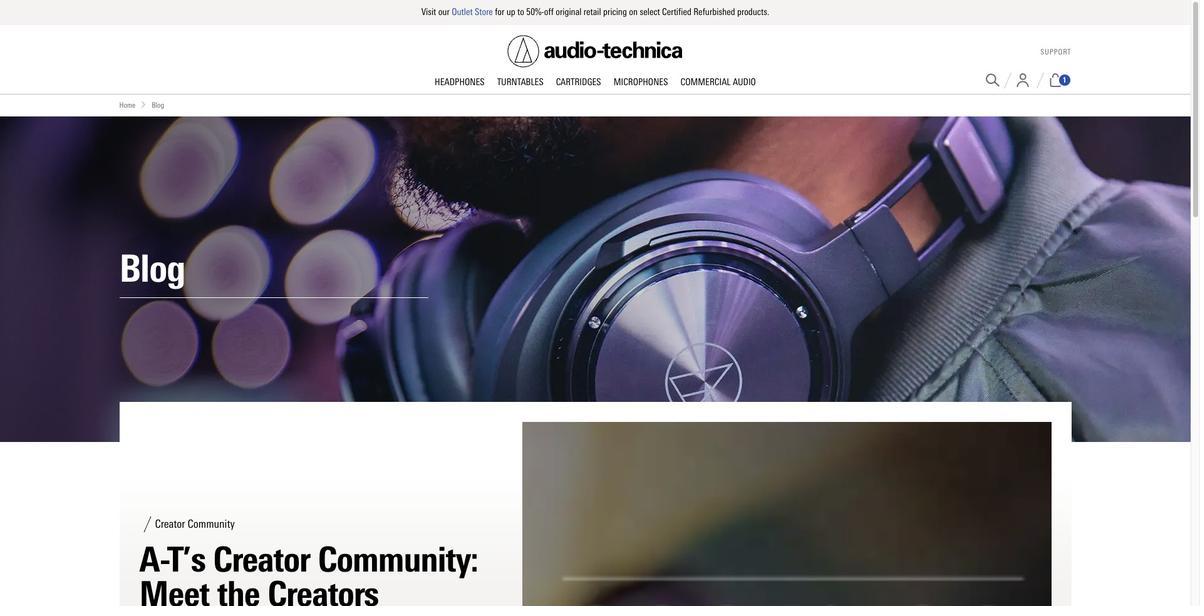 Task type: locate. For each thing, give the bounding box(es) containing it.
1 vertical spatial blog
[[119, 246, 185, 292]]

store logo image
[[508, 35, 683, 67]]

1 vertical spatial creator
[[213, 539, 310, 581]]

commercial
[[681, 76, 731, 87]]

divider line image right magnifying glass image
[[1004, 72, 1012, 88]]

refurbished
[[694, 6, 735, 18]]

1 horizontal spatial creator
[[213, 539, 310, 581]]

support
[[1041, 48, 1072, 57]]

visit
[[422, 6, 436, 18]]

headphones
[[435, 76, 485, 87]]

community:
[[318, 539, 478, 581]]

creator up the a-
[[155, 518, 185, 532]]

cartridges link
[[550, 76, 608, 89]]

to
[[518, 6, 524, 18]]

divider line image
[[1037, 72, 1044, 88]]

creators
[[268, 573, 379, 607]]

headphones link
[[429, 76, 491, 89]]

1
[[1063, 76, 1067, 85]]

press header image image
[[0, 116, 1191, 442]]

blog
[[152, 101, 164, 109], [119, 246, 185, 292]]

up
[[507, 6, 516, 18]]

a-t's creator community: meet the creators image
[[522, 422, 1052, 607]]

creator
[[155, 518, 185, 532], [213, 539, 310, 581]]

store
[[475, 6, 493, 18]]

visit our outlet store for up to 50%-off original retail pricing on select certified refurbished products.
[[422, 6, 770, 18]]

divider line image up the a-
[[139, 517, 155, 532]]

creator down the community at the left of page
[[213, 539, 310, 581]]

magnifying glass image
[[986, 73, 1000, 87]]

t's
[[169, 539, 205, 581]]

the
[[217, 573, 260, 607]]

1 vertical spatial divider line image
[[139, 517, 155, 532]]

blog link
[[152, 99, 164, 111]]

microphones link
[[608, 76, 675, 89]]

on
[[629, 6, 638, 18]]

0 vertical spatial creator
[[155, 518, 185, 532]]

outlet store link
[[452, 6, 493, 18]]

1 link
[[1049, 73, 1072, 87]]

0 horizontal spatial creator
[[155, 518, 185, 532]]

products.
[[738, 6, 770, 18]]

cartridges
[[556, 76, 601, 87]]

1 horizontal spatial divider line image
[[1004, 72, 1012, 88]]

retail
[[584, 6, 601, 18]]

commercial audio link
[[675, 76, 763, 89]]

0 horizontal spatial divider line image
[[139, 517, 155, 532]]

divider line image
[[1004, 72, 1012, 88], [139, 517, 155, 532]]



Task type: describe. For each thing, give the bounding box(es) containing it.
breadcrumbs image
[[141, 101, 147, 107]]

for
[[495, 6, 505, 18]]

0 vertical spatial divider line image
[[1004, 72, 1012, 88]]

our
[[438, 6, 450, 18]]

community
[[188, 518, 235, 532]]

pricing
[[604, 6, 627, 18]]

meet
[[139, 573, 209, 607]]

certified
[[662, 6, 692, 18]]

a-t's creator community: meet the creators
[[139, 539, 478, 607]]

turntables
[[497, 76, 544, 87]]

turntables link
[[491, 76, 550, 89]]

audio
[[733, 76, 756, 87]]

microphones
[[614, 76, 668, 87]]

home
[[119, 101, 136, 109]]

support link
[[1041, 48, 1072, 57]]

commercial audio
[[681, 76, 756, 87]]

0 vertical spatial blog
[[152, 101, 164, 109]]

original
[[556, 6, 582, 18]]

home link
[[119, 99, 136, 111]]

creator inside 'a-t's creator community: meet the creators'
[[213, 539, 310, 581]]

off
[[544, 6, 554, 18]]

select
[[640, 6, 660, 18]]

50%-
[[527, 6, 544, 18]]

outlet
[[452, 6, 473, 18]]

creator community
[[155, 518, 235, 532]]

a-
[[139, 539, 169, 581]]

basket image
[[1049, 73, 1063, 87]]



Task type: vqa. For each thing, say whether or not it's contained in the screenshot.
to
yes



